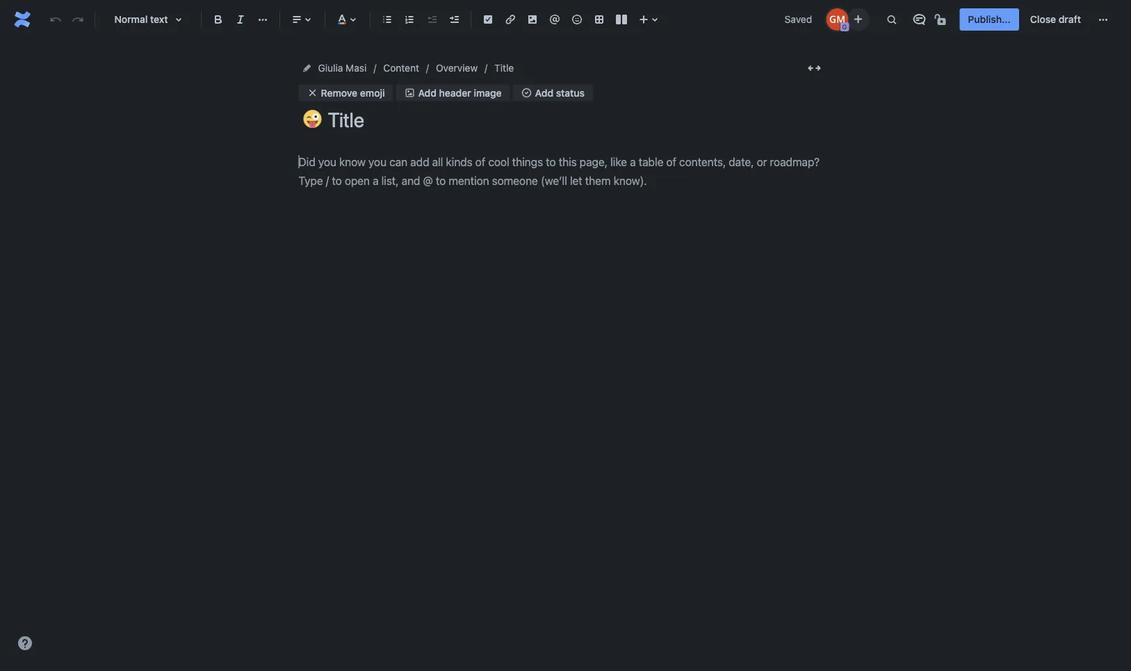 Task type: locate. For each thing, give the bounding box(es) containing it.
close
[[1031, 14, 1057, 25]]

remove emoji image
[[307, 87, 318, 98]]

giulia masi
[[318, 62, 367, 74]]

add inside button
[[418, 87, 437, 98]]

:stuck_out_tongue_winking_eye: image
[[304, 110, 322, 128], [304, 110, 322, 128]]

title link
[[495, 60, 514, 77]]

add inside dropdown button
[[535, 87, 554, 98]]

align left image
[[289, 11, 305, 28]]

numbered list ⌘⇧7 image
[[401, 11, 418, 28]]

close draft
[[1031, 14, 1081, 25]]

title
[[495, 62, 514, 74]]

overview
[[436, 62, 478, 74]]

1 horizontal spatial add
[[535, 87, 554, 98]]

add status
[[535, 87, 585, 98]]

italic ⌘i image
[[232, 11, 249, 28]]

layouts image
[[613, 11, 630, 28]]

1 add from the left
[[418, 87, 437, 98]]

2 add from the left
[[535, 87, 554, 98]]

publish... button
[[960, 8, 1019, 31]]

add right image icon
[[418, 87, 437, 98]]

0 horizontal spatial add
[[418, 87, 437, 98]]

Give this page a title text field
[[328, 108, 827, 131]]

add left status at top
[[535, 87, 554, 98]]

more formatting image
[[255, 11, 271, 28]]

remove
[[321, 87, 358, 98]]

add status button
[[513, 84, 593, 101]]

bullet list ⌘⇧8 image
[[379, 11, 396, 28]]

content link
[[383, 60, 419, 77]]

add
[[418, 87, 437, 98], [535, 87, 554, 98]]

no restrictions image
[[934, 11, 950, 28]]



Task type: vqa. For each thing, say whether or not it's contained in the screenshot.
OR
no



Task type: describe. For each thing, give the bounding box(es) containing it.
giulia masi image
[[827, 8, 849, 31]]

invite to edit image
[[850, 11, 867, 27]]

mention image
[[547, 11, 563, 28]]

saved
[[785, 14, 812, 25]]

add for add header image
[[418, 87, 437, 98]]

normal text button
[[101, 4, 195, 35]]

find and replace image
[[884, 11, 900, 28]]

content
[[383, 62, 419, 74]]

close draft button
[[1022, 8, 1090, 31]]

text
[[150, 14, 168, 25]]

masi
[[346, 62, 367, 74]]

overview link
[[436, 60, 478, 77]]

normal text
[[114, 14, 168, 25]]

add header image button
[[396, 84, 510, 101]]

add header image
[[418, 87, 502, 98]]

add for add status
[[535, 87, 554, 98]]

emoji image
[[569, 11, 586, 28]]

undo ⌘z image
[[47, 11, 64, 28]]

normal
[[114, 14, 148, 25]]

table image
[[591, 11, 608, 28]]

emoji
[[360, 87, 385, 98]]

help image
[[17, 635, 33, 652]]

bold ⌘b image
[[210, 11, 227, 28]]

indent tab image
[[446, 11, 462, 28]]

add image, video, or file image
[[524, 11, 541, 28]]

comment icon image
[[911, 11, 928, 28]]

image icon image
[[404, 87, 416, 98]]

action item image
[[480, 11, 497, 28]]

link image
[[502, 11, 519, 28]]

remove emoji
[[321, 87, 385, 98]]

remove emoji button
[[299, 84, 393, 101]]

giulia masi link
[[318, 60, 367, 77]]

make page full-width image
[[806, 60, 823, 77]]

header
[[439, 87, 471, 98]]

giulia
[[318, 62, 343, 74]]

move this page image
[[301, 63, 313, 74]]

Main content area, start typing to enter text. text field
[[299, 152, 827, 190]]

image
[[474, 87, 502, 98]]

confluence image
[[11, 8, 33, 31]]

publish...
[[968, 14, 1011, 25]]

draft
[[1059, 14, 1081, 25]]

redo ⌘⇧z image
[[70, 11, 86, 28]]

status
[[556, 87, 585, 98]]

outdent ⇧tab image
[[424, 11, 440, 28]]

confluence image
[[11, 8, 33, 31]]

more image
[[1095, 11, 1112, 28]]



